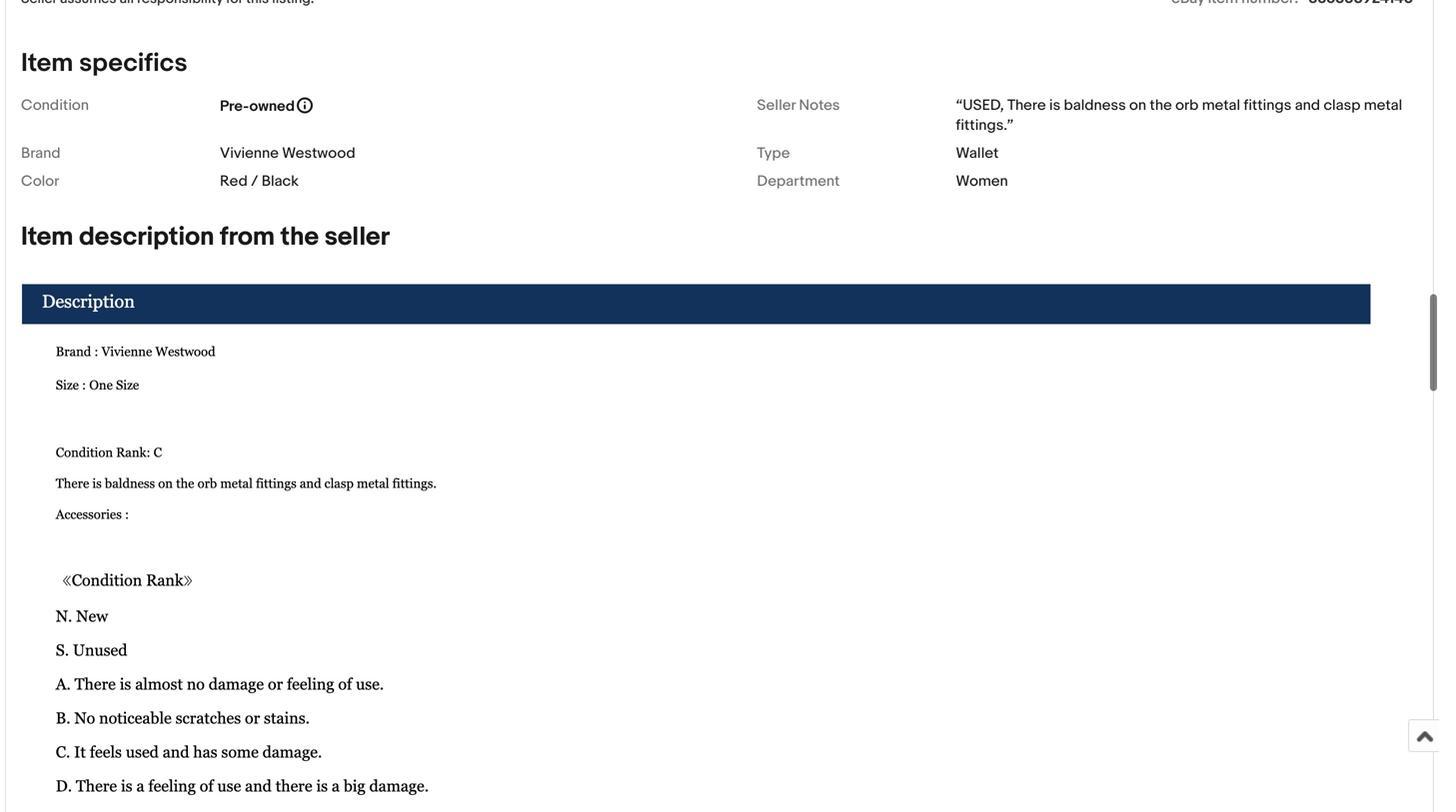 Task type: locate. For each thing, give the bounding box(es) containing it.
item for item specifics
[[21, 48, 73, 79]]

the right from
[[281, 222, 319, 253]]

description
[[79, 222, 214, 253]]

1 horizontal spatial the
[[1150, 96, 1173, 114]]

1 horizontal spatial metal
[[1365, 96, 1403, 114]]

the
[[1150, 96, 1173, 114], [281, 222, 319, 253]]

fittings."
[[956, 116, 1014, 134]]

red
[[220, 172, 248, 190]]

1 vertical spatial item
[[21, 222, 73, 253]]

item up condition
[[21, 48, 73, 79]]

0 horizontal spatial metal
[[1203, 96, 1241, 114]]

specifics
[[79, 48, 188, 79]]

orb
[[1176, 96, 1199, 114]]

"used, there is baldness on the orb metal fittings and clasp metal fittings."
[[956, 96, 1403, 134]]

0 horizontal spatial the
[[281, 222, 319, 253]]

2 item from the top
[[21, 222, 73, 253]]

item down color
[[21, 222, 73, 253]]

clasp
[[1324, 96, 1361, 114]]

metal right "orb"
[[1203, 96, 1241, 114]]

1 item from the top
[[21, 48, 73, 79]]

metal right clasp
[[1365, 96, 1403, 114]]

0 vertical spatial item
[[21, 48, 73, 79]]

wallet
[[956, 144, 999, 162]]

baldness
[[1065, 96, 1127, 114]]

metal
[[1203, 96, 1241, 114], [1365, 96, 1403, 114]]

2 metal from the left
[[1365, 96, 1403, 114]]

item
[[21, 48, 73, 79], [21, 222, 73, 253]]

owned
[[250, 97, 295, 115]]

seller notes
[[757, 96, 841, 114]]

item description from the seller
[[21, 222, 390, 253]]

0 vertical spatial the
[[1150, 96, 1173, 114]]

there
[[1008, 96, 1047, 114]]

the right on
[[1150, 96, 1173, 114]]

is
[[1050, 96, 1061, 114]]

from
[[220, 222, 275, 253]]



Task type: describe. For each thing, give the bounding box(es) containing it.
the inside "used, there is baldness on the orb metal fittings and clasp metal fittings."
[[1150, 96, 1173, 114]]

westwood
[[282, 144, 356, 162]]

seller
[[325, 222, 390, 253]]

notes
[[799, 96, 841, 114]]

item for item description from the seller
[[21, 222, 73, 253]]

vivienne westwood
[[220, 144, 356, 162]]

vivienne
[[220, 144, 279, 162]]

condition
[[21, 96, 89, 114]]

color
[[21, 172, 59, 190]]

seller
[[757, 96, 796, 114]]

1 metal from the left
[[1203, 96, 1241, 114]]

women
[[956, 172, 1009, 190]]

/
[[251, 172, 258, 190]]

type
[[757, 144, 791, 162]]

pre-
[[220, 97, 250, 115]]

red / black
[[220, 172, 299, 190]]

black
[[262, 172, 299, 190]]

on
[[1130, 96, 1147, 114]]

item specifics
[[21, 48, 188, 79]]

brand
[[21, 144, 61, 162]]

department
[[757, 172, 840, 190]]

"used,
[[956, 96, 1005, 114]]

and
[[1296, 96, 1321, 114]]

fittings
[[1244, 96, 1292, 114]]

pre-owned
[[220, 97, 295, 115]]

1 vertical spatial the
[[281, 222, 319, 253]]



Task type: vqa. For each thing, say whether or not it's contained in the screenshot.
Free Local Pickup link at the bottom left of page
no



